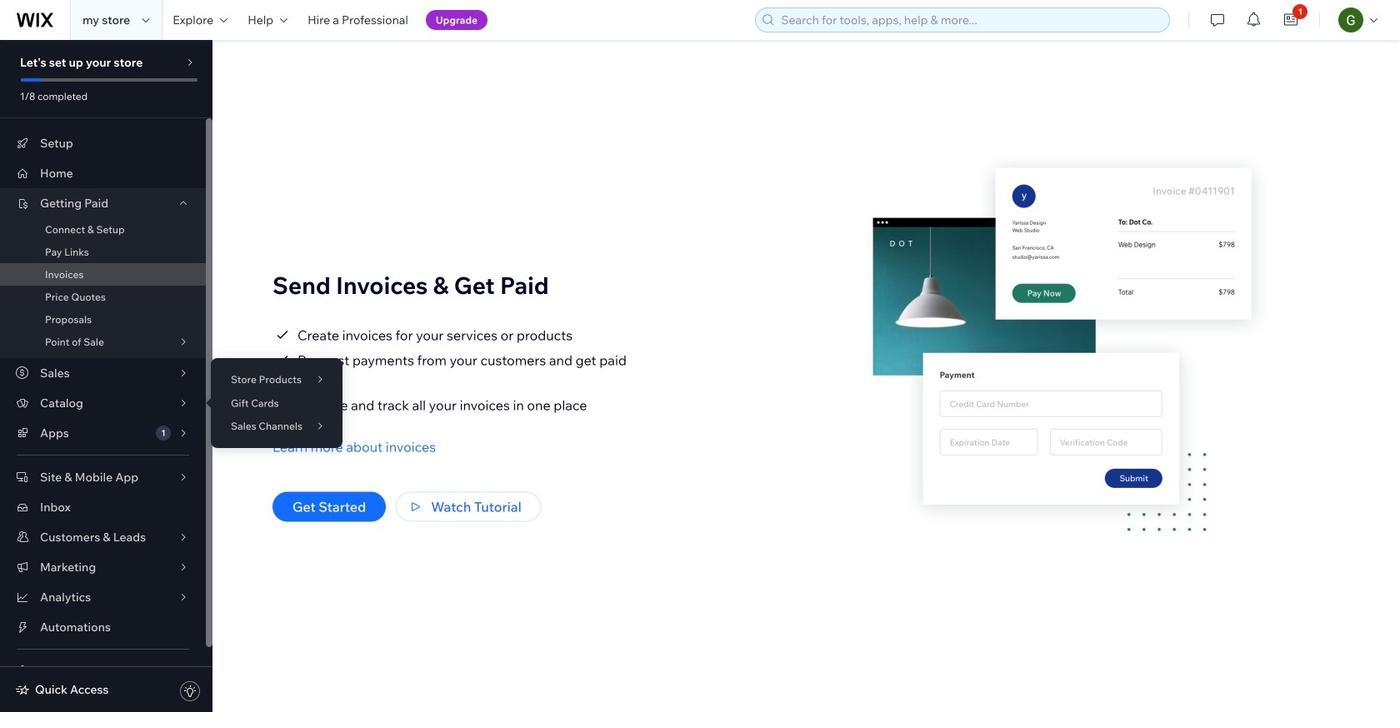 Task type: locate. For each thing, give the bounding box(es) containing it.
Search for tools, apps, help & more... field
[[776, 8, 1165, 32]]

sidebar element
[[0, 40, 213, 713]]



Task type: vqa. For each thing, say whether or not it's contained in the screenshot.
Sidebar element
yes



